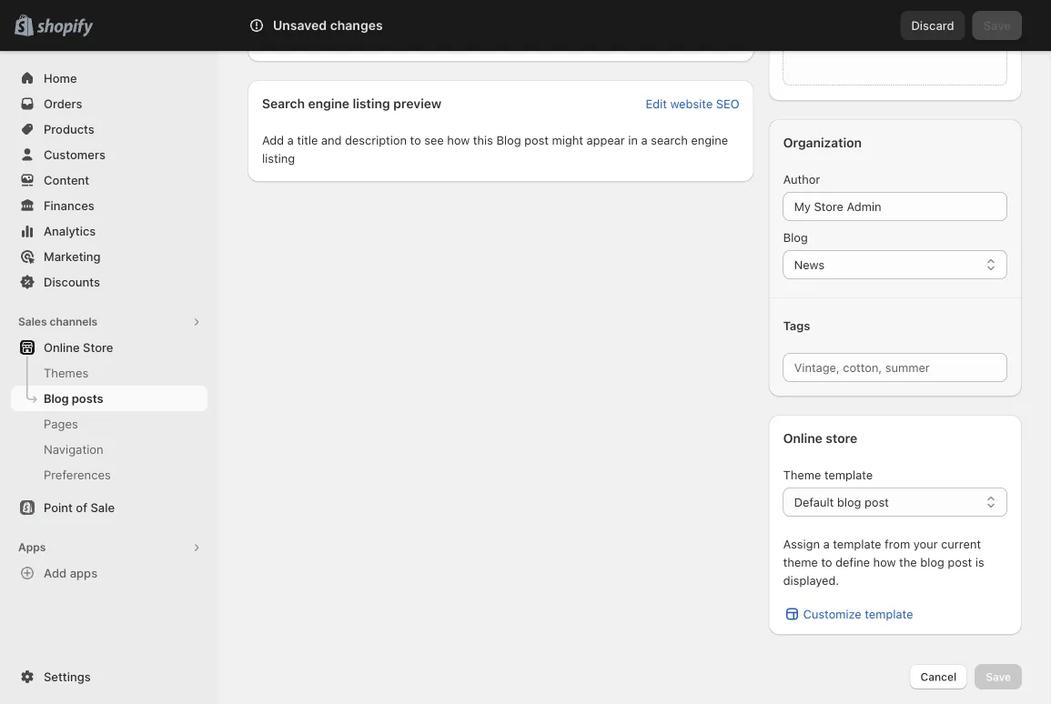 Task type: locate. For each thing, give the bounding box(es) containing it.
online store down channels
[[44, 341, 113, 355]]

online left search
[[255, 22, 290, 36]]

1 vertical spatial online
[[44, 341, 80, 355]]

search button
[[262, 11, 790, 40]]

analytics link
[[11, 219, 208, 244]]

1 vertical spatial online store
[[44, 341, 113, 355]]

store left changes
[[294, 22, 324, 36]]

pages
[[44, 417, 78, 431]]

1 horizontal spatial store
[[294, 22, 324, 36]]

online store
[[255, 22, 324, 36], [44, 341, 113, 355]]

marketing
[[44, 250, 101, 264]]

point of sale link
[[11, 495, 208, 521]]

analytics
[[44, 224, 96, 238]]

finances link
[[11, 193, 208, 219]]

1 horizontal spatial online store link
[[255, 20, 324, 38]]

blog posts link
[[11, 386, 208, 412]]

online store link left changes
[[255, 20, 324, 38]]

home link
[[11, 66, 208, 91]]

online
[[255, 22, 290, 36], [44, 341, 80, 355]]

search
[[291, 18, 330, 32]]

orders link
[[11, 91, 208, 117]]

themes
[[44, 366, 89, 380]]

point
[[44, 501, 73, 515]]

0 horizontal spatial online store link
[[11, 335, 208, 361]]

changes
[[330, 18, 383, 33]]

online store left changes
[[255, 22, 324, 36]]

settings link
[[11, 665, 208, 690]]

online down sales channels
[[44, 341, 80, 355]]

online store link down channels
[[11, 335, 208, 361]]

add
[[44, 566, 67, 581]]

add apps
[[44, 566, 98, 581]]

0 horizontal spatial store
[[83, 341, 113, 355]]

home
[[44, 71, 77, 85]]

1 horizontal spatial online store
[[255, 22, 324, 36]]

store
[[294, 22, 324, 36], [83, 341, 113, 355]]

point of sale
[[44, 501, 115, 515]]

0 horizontal spatial online
[[44, 341, 80, 355]]

discounts
[[44, 275, 100, 289]]

customers link
[[11, 142, 208, 168]]

sale
[[91, 501, 115, 515]]

apps button
[[11, 535, 208, 561]]

0 vertical spatial online store link
[[255, 20, 324, 38]]

store down sales channels button
[[83, 341, 113, 355]]

save button
[[973, 11, 1023, 40]]

0 vertical spatial online
[[255, 22, 290, 36]]

shopify image
[[37, 19, 93, 37]]

1 horizontal spatial online
[[255, 22, 290, 36]]

0 horizontal spatial online store
[[44, 341, 113, 355]]

online store link
[[255, 20, 324, 38], [11, 335, 208, 361]]

sales
[[18, 316, 47, 329]]

discard button
[[901, 11, 966, 40]]



Task type: describe. For each thing, give the bounding box(es) containing it.
blog posts
[[44, 392, 103, 406]]

preferences
[[44, 468, 111, 482]]

products
[[44, 122, 95, 136]]

discounts link
[[11, 270, 208, 295]]

marketing link
[[11, 244, 208, 270]]

add apps button
[[11, 561, 208, 586]]

products link
[[11, 117, 208, 142]]

online store inside "link"
[[44, 341, 113, 355]]

blog
[[44, 392, 69, 406]]

save
[[984, 18, 1012, 32]]

unsaved changes
[[273, 18, 383, 33]]

channels
[[50, 316, 98, 329]]

navigation link
[[11, 437, 208, 463]]

finances
[[44, 199, 95, 213]]

apps
[[70, 566, 98, 581]]

sales channels
[[18, 316, 98, 329]]

0 vertical spatial store
[[294, 22, 324, 36]]

1 vertical spatial online store link
[[11, 335, 208, 361]]

settings
[[44, 670, 91, 684]]

posts
[[72, 392, 103, 406]]

apps
[[18, 541, 46, 555]]

1 vertical spatial store
[[83, 341, 113, 355]]

point of sale button
[[0, 495, 219, 521]]

content
[[44, 173, 89, 187]]

preferences link
[[11, 463, 208, 488]]

customers
[[44, 148, 106, 162]]

of
[[76, 501, 87, 515]]

orders
[[44, 97, 82, 111]]

discard
[[912, 18, 955, 32]]

sales channels button
[[11, 310, 208, 335]]

unsaved
[[273, 18, 327, 33]]

themes link
[[11, 361, 208, 386]]

pages link
[[11, 412, 208, 437]]

content link
[[11, 168, 208, 193]]

navigation
[[44, 443, 103, 457]]

0 vertical spatial online store
[[255, 22, 324, 36]]



Task type: vqa. For each thing, say whether or not it's contained in the screenshot.
"delivery"
no



